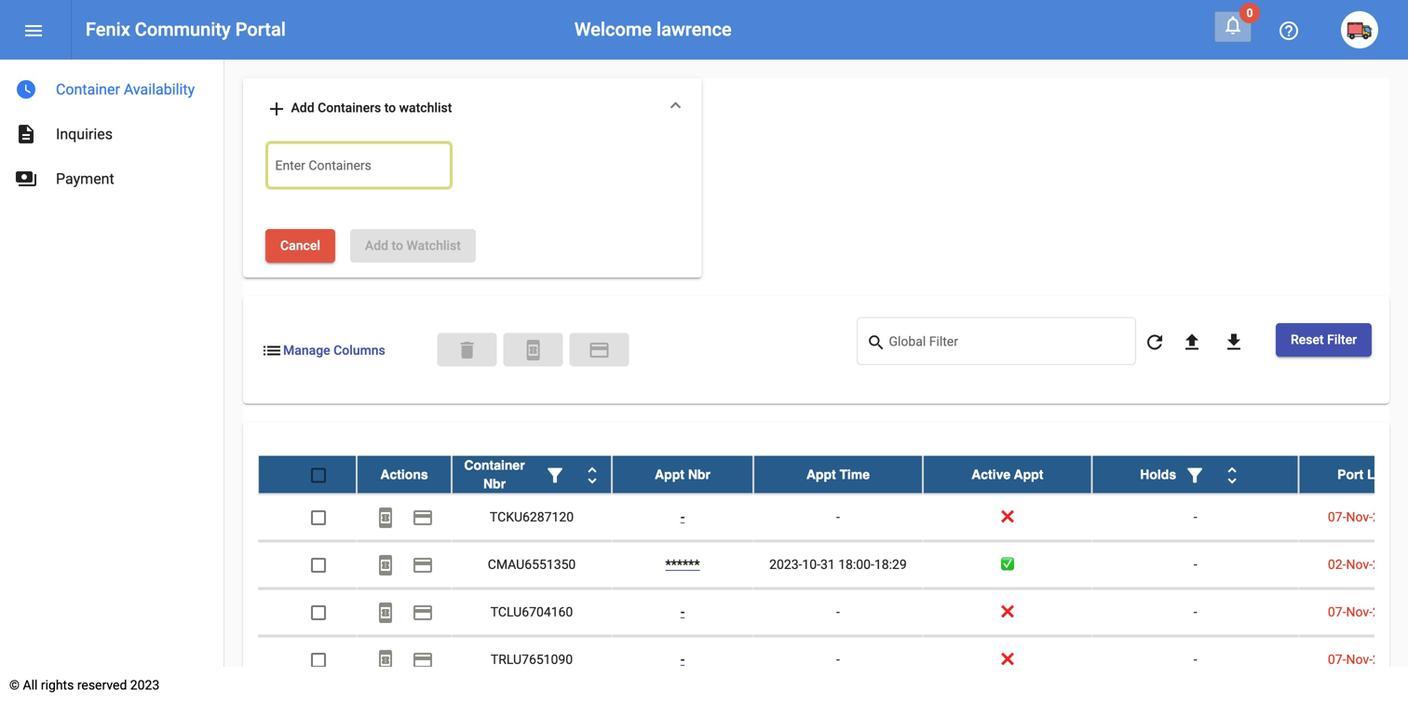 Task type: vqa. For each thing, say whether or not it's contained in the screenshot.


Task type: describe. For each thing, give the bounding box(es) containing it.
filter_alt button for holds
[[1177, 456, 1214, 493]]

no color image for refresh button
[[1144, 331, 1166, 354]]

reset filter button
[[1276, 323, 1372, 357]]

menu button
[[15, 11, 52, 48]]

search
[[867, 333, 886, 352]]

notifications_none button
[[1215, 11, 1252, 42]]

community
[[135, 19, 231, 41]]

cancel button
[[266, 229, 335, 263]]

book_online for tcku6287120
[[375, 507, 397, 529]]

file_upload button
[[1174, 323, 1211, 360]]

delete image
[[456, 340, 479, 362]]

2023-
[[770, 557, 803, 572]]

port lfd column header
[[1299, 456, 1409, 493]]

nov- for tcku6287120
[[1347, 510, 1373, 525]]

appt time
[[807, 467, 870, 482]]

reset
[[1291, 332, 1325, 347]]

add to watchlist button
[[350, 229, 476, 263]]

payment button for tclu6704160
[[404, 594, 442, 631]]

reserved
[[77, 678, 127, 693]]

payment button for tcku6287120
[[404, 499, 442, 536]]

******
[[666, 557, 700, 572]]

notifications_none
[[1222, 14, 1245, 36]]

tcku6287120
[[490, 510, 574, 525]]

portal
[[235, 19, 286, 41]]

1 column header from the left
[[452, 456, 612, 493]]

to inside add add containers to watchlist
[[385, 100, 396, 116]]

fenix community portal
[[86, 19, 286, 41]]

file_upload
[[1181, 331, 1204, 354]]

holds filter_alt
[[1141, 464, 1207, 487]]

book_online button for cmau6551350
[[367, 546, 404, 584]]

unfold_more button for holds
[[1214, 456, 1251, 493]]

book_online for tclu6704160
[[375, 602, 397, 624]]

- link for tcku6287120
[[681, 510, 685, 525]]

4 row from the top
[[258, 589, 1409, 637]]

appt for appt nbr
[[655, 467, 685, 482]]

no color image for payment button corresponding to tcku6287120
[[412, 507, 434, 529]]

07- for tclu6704160
[[1329, 605, 1347, 620]]

❌ for tcku6287120
[[1001, 510, 1014, 525]]

to inside button
[[392, 238, 403, 253]]

appt for appt time
[[807, 467, 836, 482]]

file_download
[[1223, 331, 1246, 354]]

02-
[[1329, 557, 1347, 572]]

07-nov-2023 for tclu6704160
[[1329, 605, 1403, 620]]

container for nbr
[[464, 458, 525, 473]]

2023 for trlu7651090
[[1373, 652, 1403, 667]]

payment for trlu7651090
[[412, 650, 434, 672]]

no color image for filter_alt popup button related to container nbr
[[544, 464, 566, 487]]

appt nbr
[[655, 467, 711, 482]]

delete button
[[438, 333, 497, 367]]

inquiries
[[56, 125, 113, 143]]

no color image for tclu6704160's payment button
[[412, 602, 434, 624]]

no color image containing add
[[266, 98, 288, 120]]

unfold_more button for container nbr
[[574, 456, 611, 493]]

holds
[[1141, 467, 1177, 482]]

add to watchlist
[[365, 238, 461, 253]]

book_online for trlu7651090
[[375, 650, 397, 672]]

payment for tcku6287120
[[412, 507, 434, 529]]

2023 for tclu6704160
[[1373, 605, 1403, 620]]

book_online button for tclu6704160
[[367, 594, 404, 631]]

no color image inside help_outline popup button
[[1278, 19, 1301, 42]]

no color image for trlu7651090's payment button
[[412, 650, 434, 672]]

container nbr
[[464, 458, 525, 491]]

payment button for cmau6551350
[[404, 546, 442, 584]]

active appt
[[972, 467, 1044, 482]]

appt time column header
[[754, 456, 923, 493]]

payments
[[15, 168, 37, 190]]

actions
[[380, 467, 428, 482]]

© all rights reserved 2023
[[9, 678, 160, 693]]

payment for cmau6551350
[[412, 555, 434, 577]]

no color image containing watch_later
[[15, 78, 37, 101]]

18:29
[[875, 557, 907, 572]]

port
[[1338, 467, 1364, 482]]

availability
[[124, 81, 195, 98]]

nov- for trlu7651090
[[1347, 652, 1373, 667]]

nov- for cmau6551350
[[1347, 557, 1373, 572]]

****** link
[[666, 557, 700, 572]]

cancel
[[280, 238, 320, 253]]

add inside add add containers to watchlist
[[291, 100, 315, 116]]

containers
[[318, 100, 381, 116]]

list
[[261, 340, 283, 362]]

no color image containing search
[[867, 332, 889, 354]]

31
[[821, 557, 836, 572]]

no color image for tclu6704160's book_online button
[[375, 602, 397, 624]]

10-
[[803, 557, 821, 572]]

lawrence
[[657, 19, 732, 41]]

trlu7651090
[[491, 652, 573, 667]]



Task type: locate. For each thing, give the bounding box(es) containing it.
no color image for holds's unfold_more button
[[1222, 464, 1244, 487]]

2 ❌ from the top
[[1001, 605, 1014, 620]]

nov-
[[1347, 510, 1373, 525], [1347, 557, 1373, 572], [1347, 605, 1373, 620], [1347, 652, 1373, 667]]

2 column header from the left
[[1093, 456, 1299, 493]]

reset filter
[[1291, 332, 1358, 347]]

1 07-nov-2023 from the top
[[1329, 510, 1403, 525]]

no color image containing menu
[[22, 19, 45, 42]]

2 vertical spatial ❌
[[1001, 652, 1014, 667]]

2 row from the top
[[258, 494, 1409, 542]]

no color image inside notifications_none popup button
[[1222, 14, 1245, 36]]

appt nbr column header
[[612, 456, 754, 493]]

file_download button
[[1216, 323, 1253, 360]]

3 07-nov-2023 from the top
[[1329, 652, 1403, 667]]

2023-10-31 18:00-18:29
[[770, 557, 907, 572]]

filter_alt inside popup button
[[544, 464, 566, 487]]

no color image inside refresh button
[[1144, 331, 1166, 354]]

1 vertical spatial - link
[[681, 605, 685, 620]]

❌
[[1001, 510, 1014, 525], [1001, 605, 1014, 620], [1001, 652, 1014, 667]]

container availability
[[56, 81, 195, 98]]

1 filter_alt from the left
[[544, 464, 566, 487]]

2 vertical spatial 07-nov-2023
[[1329, 652, 1403, 667]]

0 horizontal spatial nbr
[[484, 476, 506, 491]]

1 vertical spatial to
[[392, 238, 403, 253]]

no color image inside "file_download" "button"
[[1223, 331, 1246, 354]]

07-nov-2023
[[1329, 510, 1403, 525], [1329, 605, 1403, 620], [1329, 652, 1403, 667]]

add
[[291, 100, 315, 116], [365, 238, 389, 253]]

❌ for trlu7651090
[[1001, 652, 1014, 667]]

unfold_more for holds
[[1222, 464, 1244, 487]]

2 07- from the top
[[1329, 605, 1347, 620]]

✅
[[1001, 557, 1014, 572]]

manage
[[283, 343, 330, 358]]

watchlist
[[399, 100, 452, 116]]

row
[[258, 456, 1409, 494], [258, 494, 1409, 542], [258, 542, 1409, 589], [258, 589, 1409, 637], [258, 637, 1409, 684]]

2 nov- from the top
[[1347, 557, 1373, 572]]

07-nov-2023 for tcku6287120
[[1329, 510, 1403, 525]]

1 horizontal spatial filter_alt
[[1184, 464, 1207, 487]]

unfold_more button right the holds filter_alt
[[1214, 456, 1251, 493]]

1 row from the top
[[258, 456, 1409, 494]]

1 horizontal spatial unfold_more
[[1222, 464, 1244, 487]]

container for availability
[[56, 81, 120, 98]]

3 appt from the left
[[1014, 467, 1044, 482]]

3 nov- from the top
[[1347, 605, 1373, 620]]

rights
[[41, 678, 74, 693]]

appt left time
[[807, 467, 836, 482]]

no color image inside file_upload button
[[1181, 331, 1204, 354]]

1 filter_alt button from the left
[[537, 456, 574, 493]]

active appt column header
[[923, 456, 1093, 493]]

welcome
[[575, 19, 652, 41]]

appt right active
[[1014, 467, 1044, 482]]

2023
[[1373, 510, 1403, 525], [1373, 557, 1403, 572], [1373, 605, 1403, 620], [1373, 652, 1403, 667], [130, 678, 160, 693]]

18:00-
[[839, 557, 875, 572]]

©
[[9, 678, 20, 693]]

0 vertical spatial 07-
[[1329, 510, 1347, 525]]

filter_alt up tcku6287120
[[544, 464, 566, 487]]

to
[[385, 100, 396, 116], [392, 238, 403, 253]]

cmau6551350
[[488, 557, 576, 572]]

filter_alt
[[544, 464, 566, 487], [1184, 464, 1207, 487]]

no color image inside unfold_more button
[[1222, 464, 1244, 487]]

port lfd
[[1338, 467, 1393, 482]]

filter_alt button for container nbr
[[537, 456, 574, 493]]

active
[[972, 467, 1011, 482]]

0 vertical spatial ❌
[[1001, 510, 1014, 525]]

watch_later
[[15, 78, 37, 101]]

navigation
[[0, 60, 224, 201]]

2 appt from the left
[[807, 467, 836, 482]]

0 vertical spatial - link
[[681, 510, 685, 525]]

2 horizontal spatial appt
[[1014, 467, 1044, 482]]

filter_alt right holds
[[1184, 464, 1207, 487]]

-
[[681, 510, 685, 525], [837, 510, 840, 525], [1194, 510, 1198, 525], [1194, 557, 1198, 572], [681, 605, 685, 620], [837, 605, 840, 620], [1194, 605, 1198, 620], [681, 652, 685, 667], [837, 652, 840, 667], [1194, 652, 1198, 667]]

appt up the ******
[[655, 467, 685, 482]]

3 row from the top
[[258, 542, 1409, 589]]

1 vertical spatial add
[[365, 238, 389, 253]]

add
[[266, 98, 288, 120]]

0 horizontal spatial unfold_more
[[581, 464, 604, 487]]

no color image containing help_outline
[[1278, 19, 1301, 42]]

filter_alt button
[[537, 456, 574, 493], [1177, 456, 1214, 493]]

payment
[[588, 340, 611, 362], [412, 507, 434, 529], [412, 555, 434, 577], [412, 602, 434, 624], [412, 650, 434, 672]]

nov- for tclu6704160
[[1347, 605, 1373, 620]]

to left watchlist on the left top of page
[[385, 100, 396, 116]]

book_online button for tcku6287120
[[367, 499, 404, 536]]

grid
[[258, 456, 1409, 704]]

payment
[[56, 170, 114, 188]]

fenix
[[86, 19, 130, 41]]

07- for tcku6287120
[[1329, 510, 1347, 525]]

1 nov- from the top
[[1347, 510, 1373, 525]]

2 vertical spatial 07-
[[1329, 652, 1347, 667]]

appt
[[655, 467, 685, 482], [807, 467, 836, 482], [1014, 467, 1044, 482]]

0 vertical spatial 07-nov-2023
[[1329, 510, 1403, 525]]

add add containers to watchlist
[[266, 98, 452, 120]]

no color image containing notifications_none
[[1222, 14, 1245, 36]]

0 horizontal spatial container
[[56, 81, 120, 98]]

Global Watchlist Filter field
[[889, 338, 1127, 352]]

1 unfold_more from the left
[[581, 464, 604, 487]]

navigation containing watch_later
[[0, 60, 224, 201]]

add left watchlist
[[365, 238, 389, 253]]

to left watchlist
[[392, 238, 403, 253]]

lfd
[[1368, 467, 1393, 482]]

5 row from the top
[[258, 637, 1409, 684]]

1 appt from the left
[[655, 467, 685, 482]]

02-nov-2023
[[1329, 557, 1403, 572]]

1 vertical spatial ❌
[[1001, 605, 1014, 620]]

07-nov-2023 for trlu7651090
[[1329, 652, 1403, 667]]

delete
[[456, 340, 479, 362]]

row containing filter_alt
[[258, 456, 1409, 494]]

no color image containing payments
[[15, 168, 37, 190]]

no color image for menu button
[[22, 19, 45, 42]]

no color image containing description
[[15, 123, 37, 145]]

time
[[840, 467, 870, 482]]

watchlist
[[407, 238, 461, 253]]

nbr
[[688, 467, 711, 482], [484, 476, 506, 491]]

container up tcku6287120
[[464, 458, 525, 473]]

1 vertical spatial container
[[464, 458, 525, 473]]

actions column header
[[357, 456, 452, 493]]

help_outline
[[1278, 19, 1301, 42]]

0 horizontal spatial unfold_more button
[[574, 456, 611, 493]]

book_online button
[[504, 333, 563, 367], [367, 499, 404, 536], [367, 546, 404, 584], [367, 594, 404, 631], [367, 641, 404, 679]]

0 horizontal spatial filter_alt button
[[537, 456, 574, 493]]

4 nov- from the top
[[1347, 652, 1373, 667]]

3 ❌ from the top
[[1001, 652, 1014, 667]]

3 07- from the top
[[1329, 652, 1347, 667]]

tclu6704160
[[491, 605, 573, 620]]

2 vertical spatial - link
[[681, 652, 685, 667]]

1 vertical spatial 07-nov-2023
[[1329, 605, 1403, 620]]

unfold_more button up tcku6287120
[[574, 456, 611, 493]]

column header
[[452, 456, 612, 493], [1093, 456, 1299, 493]]

None text field
[[275, 160, 443, 178]]

no color image containing unfold_more
[[581, 464, 604, 487]]

07-
[[1329, 510, 1347, 525], [1329, 605, 1347, 620], [1329, 652, 1347, 667]]

1 unfold_more button from the left
[[574, 456, 611, 493]]

1 horizontal spatial nbr
[[688, 467, 711, 482]]

book_online for cmau6551350
[[375, 555, 397, 577]]

1 ❌ from the top
[[1001, 510, 1014, 525]]

nbr up the ******
[[688, 467, 711, 482]]

all
[[23, 678, 38, 693]]

book_online button for trlu7651090
[[367, 641, 404, 679]]

payment button
[[570, 333, 629, 367], [404, 499, 442, 536], [404, 546, 442, 584], [404, 594, 442, 631], [404, 641, 442, 679]]

1 horizontal spatial add
[[365, 238, 389, 253]]

2 - link from the top
[[681, 605, 685, 620]]

- link
[[681, 510, 685, 525], [681, 605, 685, 620], [681, 652, 685, 667]]

menu
[[22, 19, 45, 42]]

container
[[56, 81, 120, 98], [464, 458, 525, 473]]

1 - link from the top
[[681, 510, 685, 525]]

no color image containing file_download
[[1223, 331, 1246, 354]]

- link for trlu7651090
[[681, 652, 685, 667]]

payment for tclu6704160
[[412, 602, 434, 624]]

0 horizontal spatial appt
[[655, 467, 685, 482]]

no color image for book_online button related to cmau6551350
[[375, 555, 397, 577]]

1 vertical spatial 07-
[[1329, 605, 1347, 620]]

- link for tclu6704160
[[681, 605, 685, 620]]

welcome lawrence
[[575, 19, 732, 41]]

nbr up tcku6287120
[[484, 476, 506, 491]]

0 vertical spatial container
[[56, 81, 120, 98]]

no color image for notifications_none popup button
[[1222, 14, 1245, 36]]

add inside button
[[365, 238, 389, 253]]

container up the inquiries
[[56, 81, 120, 98]]

unfold_more left appt nbr at the bottom
[[581, 464, 604, 487]]

no color image for filter_alt popup button corresponding to holds
[[1184, 464, 1207, 487]]

2 unfold_more button from the left
[[1214, 456, 1251, 493]]

0 horizontal spatial filter_alt
[[544, 464, 566, 487]]

no color image for cmau6551350's payment button
[[412, 555, 434, 577]]

no color image containing list
[[261, 340, 283, 362]]

unfold_more
[[581, 464, 604, 487], [1222, 464, 1244, 487]]

unfold_more right the holds filter_alt
[[1222, 464, 1244, 487]]

no color image containing file_upload
[[1181, 331, 1204, 354]]

grid containing filter_alt
[[258, 456, 1409, 704]]

add right 'add'
[[291, 100, 315, 116]]

filter
[[1328, 332, 1358, 347]]

unfold_more button
[[574, 456, 611, 493], [1214, 456, 1251, 493]]

nbr inside container nbr
[[484, 476, 506, 491]]

list manage columns
[[261, 340, 386, 362]]

no color image containing unfold_more
[[1222, 464, 1244, 487]]

0 horizontal spatial add
[[291, 100, 315, 116]]

1 horizontal spatial column header
[[1093, 456, 1299, 493]]

1 horizontal spatial filter_alt button
[[1177, 456, 1214, 493]]

2 filter_alt button from the left
[[1177, 456, 1214, 493]]

no color image containing refresh
[[1144, 331, 1166, 354]]

nbr for appt nbr
[[688, 467, 711, 482]]

0 horizontal spatial column header
[[452, 456, 612, 493]]

❌ for tclu6704160
[[1001, 605, 1014, 620]]

columns
[[334, 343, 386, 358]]

unfold_more for container nbr
[[581, 464, 604, 487]]

refresh button
[[1137, 323, 1174, 360]]

help_outline button
[[1271, 11, 1308, 48]]

nbr for container nbr
[[484, 476, 506, 491]]

2 filter_alt from the left
[[1184, 464, 1207, 487]]

1 horizontal spatial container
[[464, 458, 525, 473]]

1 07- from the top
[[1329, 510, 1347, 525]]

2023 for tcku6287120
[[1373, 510, 1403, 525]]

0 vertical spatial add
[[291, 100, 315, 116]]

no color image
[[1278, 19, 1301, 42], [266, 98, 288, 120], [15, 123, 37, 145], [1181, 331, 1204, 354], [1223, 331, 1246, 354], [522, 340, 545, 362], [581, 464, 604, 487], [375, 507, 397, 529], [375, 650, 397, 672]]

2023 for cmau6551350
[[1373, 557, 1403, 572]]

0 vertical spatial to
[[385, 100, 396, 116]]

refresh
[[1144, 331, 1166, 354]]

no color image
[[1222, 14, 1245, 36], [22, 19, 45, 42], [15, 78, 37, 101], [15, 168, 37, 190], [1144, 331, 1166, 354], [867, 332, 889, 354], [261, 340, 283, 362], [588, 340, 611, 362], [544, 464, 566, 487], [1184, 464, 1207, 487], [1222, 464, 1244, 487], [412, 507, 434, 529], [375, 555, 397, 577], [412, 555, 434, 577], [375, 602, 397, 624], [412, 602, 434, 624], [412, 650, 434, 672]]

07- for trlu7651090
[[1329, 652, 1347, 667]]

2 unfold_more from the left
[[1222, 464, 1244, 487]]

no color image inside menu button
[[22, 19, 45, 42]]

1 horizontal spatial unfold_more button
[[1214, 456, 1251, 493]]

1 horizontal spatial appt
[[807, 467, 836, 482]]

book_online
[[522, 340, 545, 362], [375, 507, 397, 529], [375, 555, 397, 577], [375, 602, 397, 624], [375, 650, 397, 672]]

description
[[15, 123, 37, 145]]

payment button for trlu7651090
[[404, 641, 442, 679]]

2 07-nov-2023 from the top
[[1329, 605, 1403, 620]]

3 - link from the top
[[681, 652, 685, 667]]



